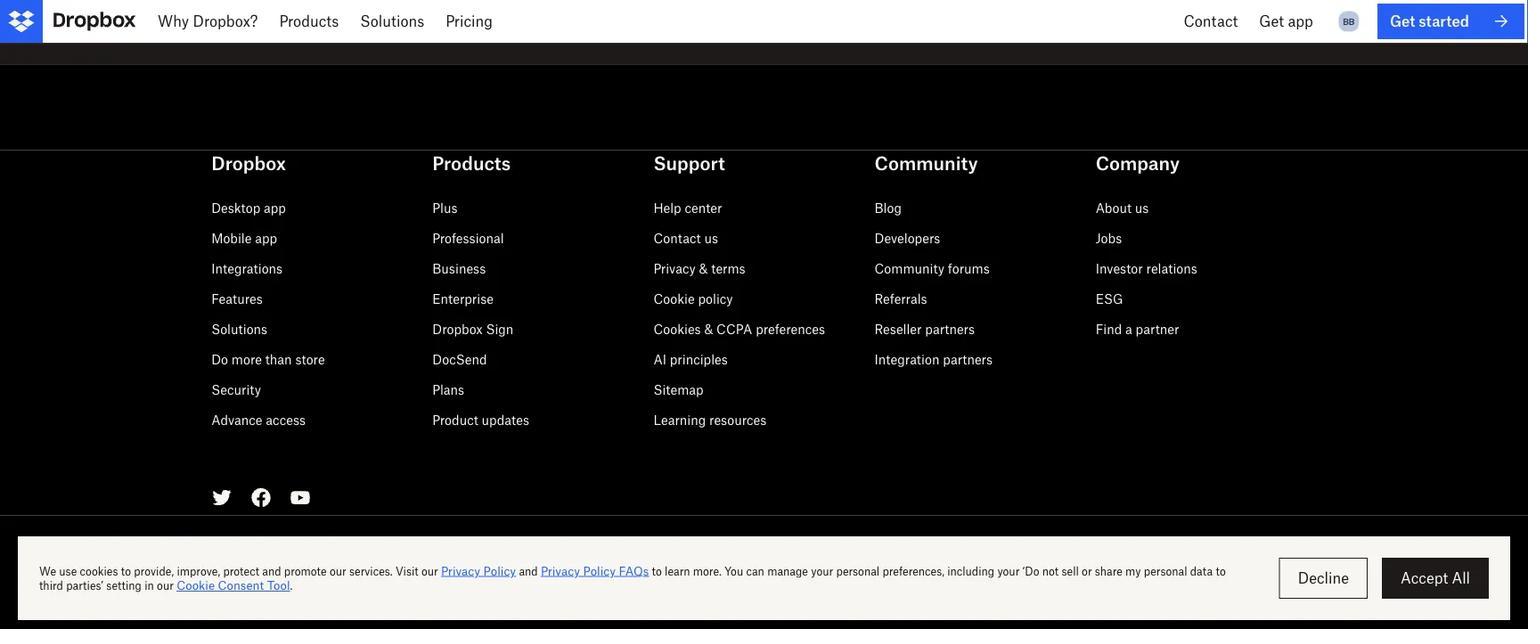 Task type: vqa. For each thing, say whether or not it's contained in the screenshot.
THE TERRY TURTLE image
no



Task type: describe. For each thing, give the bounding box(es) containing it.
pricing
[[446, 12, 493, 30]]

principles
[[670, 352, 728, 367]]

cookie policy link
[[654, 292, 733, 307]]

privacy
[[654, 261, 696, 277]]

updates
[[482, 413, 529, 428]]

features link
[[211, 292, 263, 307]]

esg
[[1096, 292, 1123, 307]]

english (united states)
[[233, 576, 390, 593]]

policy
[[698, 292, 733, 307]]

investor relations link
[[1096, 261, 1197, 277]]

plans
[[432, 383, 464, 398]]

english (united states) button
[[211, 574, 419, 595]]

get app button
[[1249, 0, 1324, 43]]

community forums link
[[875, 261, 990, 277]]

advance
[[211, 413, 262, 428]]

advance access
[[211, 413, 306, 428]]

solutions button
[[350, 0, 435, 43]]

cookies
[[654, 322, 701, 337]]

resources
[[709, 413, 767, 428]]

sitemap link
[[654, 383, 704, 398]]

plus link
[[432, 201, 458, 216]]

get for get app
[[1259, 12, 1284, 30]]

app for get app
[[1288, 12, 1313, 30]]

dropbox sign link
[[432, 322, 514, 337]]

investor
[[1096, 261, 1143, 277]]

relations
[[1146, 261, 1197, 277]]

ccpa
[[717, 322, 752, 337]]

english
[[233, 576, 283, 593]]

pricing link
[[435, 0, 504, 43]]

sitemap
[[654, 383, 704, 398]]

cookie policy
[[654, 292, 733, 307]]

integration partners link
[[875, 352, 993, 367]]

learning
[[654, 413, 706, 428]]

ai principles
[[654, 352, 728, 367]]

products inside 'products' dropdown button
[[279, 12, 339, 30]]

integrations link
[[211, 261, 283, 277]]

reseller partners link
[[875, 322, 975, 337]]

product updates link
[[432, 413, 529, 428]]

products button
[[269, 0, 350, 43]]

find
[[1096, 322, 1122, 337]]

jobs link
[[1096, 231, 1122, 246]]

reseller
[[875, 322, 922, 337]]

footer containing dropbox
[[0, 108, 1528, 629]]

why
[[158, 12, 189, 30]]

plus
[[432, 201, 458, 216]]

referrals
[[875, 292, 927, 307]]

plans link
[[432, 383, 464, 398]]

(united
[[287, 576, 337, 593]]

desktop
[[211, 201, 260, 216]]

community for community
[[875, 153, 978, 174]]

contact us
[[654, 231, 718, 246]]

product
[[432, 413, 478, 428]]

advance access link
[[211, 413, 306, 428]]

security
[[211, 383, 261, 398]]

docsend link
[[432, 352, 487, 367]]

features
[[211, 292, 263, 307]]

about us link
[[1096, 201, 1149, 216]]

mobile app link
[[211, 231, 277, 246]]

get started link
[[1378, 4, 1525, 39]]

community for community forums
[[875, 261, 945, 277]]

reseller partners
[[875, 322, 975, 337]]

privacy & terms link
[[654, 261, 746, 277]]

cookies & ccpa preferences
[[654, 322, 825, 337]]

cookies & ccpa preferences link
[[654, 322, 825, 337]]

dropbox for dropbox
[[211, 153, 286, 174]]

about
[[1096, 201, 1132, 216]]

why dropbox? button
[[147, 0, 269, 43]]

terms
[[711, 261, 746, 277]]

developers
[[875, 231, 940, 246]]

store
[[295, 352, 325, 367]]

mobile
[[211, 231, 252, 246]]

support
[[654, 153, 725, 174]]

contact us link
[[654, 231, 718, 246]]



Task type: locate. For each thing, give the bounding box(es) containing it.
learning resources
[[654, 413, 767, 428]]

partners up "integration partners"
[[925, 322, 975, 337]]

0 vertical spatial products
[[279, 12, 339, 30]]

enterprise
[[432, 292, 494, 307]]

help
[[654, 201, 681, 216]]

bb
[[1343, 16, 1355, 27]]

find a partner
[[1096, 322, 1179, 337]]

contact inside footer
[[654, 231, 701, 246]]

find a partner link
[[1096, 322, 1179, 337]]

solutions
[[360, 12, 424, 30], [211, 322, 267, 337]]

help center
[[654, 201, 722, 216]]

0 vertical spatial us
[[1135, 201, 1149, 216]]

preferences
[[756, 322, 825, 337]]

& left terms
[[699, 261, 708, 277]]

us for contact us
[[704, 231, 718, 246]]

do more than store link
[[211, 352, 325, 367]]

desktop app
[[211, 201, 286, 216]]

contact
[[1184, 12, 1238, 30], [654, 231, 701, 246]]

us right about
[[1135, 201, 1149, 216]]

community forums
[[875, 261, 990, 277]]

blog link
[[875, 201, 902, 216]]

&
[[699, 261, 708, 277], [704, 322, 713, 337]]

integration partners
[[875, 352, 993, 367]]

why dropbox?
[[158, 12, 258, 30]]

us for about us
[[1135, 201, 1149, 216]]

enterprise link
[[432, 292, 494, 307]]

0 horizontal spatial us
[[704, 231, 718, 246]]

solutions down features
[[211, 322, 267, 337]]

ai principles link
[[654, 352, 728, 367]]

contact for contact
[[1184, 12, 1238, 30]]

& for ccpa
[[704, 322, 713, 337]]

& left ccpa
[[704, 322, 713, 337]]

1 horizontal spatial dropbox
[[432, 322, 483, 337]]

do more than store
[[211, 352, 325, 367]]

1 horizontal spatial products
[[432, 153, 511, 174]]

business
[[432, 261, 486, 277]]

1 community from the top
[[875, 153, 978, 174]]

ai
[[654, 352, 667, 367]]

solutions link
[[211, 322, 267, 337]]

footer
[[0, 108, 1528, 629]]

get started
[[1390, 12, 1469, 30]]

1 vertical spatial partners
[[943, 352, 993, 367]]

app for mobile app
[[255, 231, 277, 246]]

do
[[211, 352, 228, 367]]

app right mobile
[[255, 231, 277, 246]]

get for get started
[[1390, 12, 1415, 30]]

business link
[[432, 261, 486, 277]]

0 horizontal spatial dropbox
[[211, 153, 286, 174]]

contact for contact us
[[654, 231, 701, 246]]

professional
[[432, 231, 504, 246]]

1 vertical spatial contact
[[654, 231, 701, 246]]

community
[[875, 153, 978, 174], [875, 261, 945, 277]]

sign
[[486, 322, 514, 337]]

partner
[[1136, 322, 1179, 337]]

help center link
[[654, 201, 722, 216]]

1 vertical spatial dropbox
[[432, 322, 483, 337]]

1 vertical spatial solutions
[[211, 322, 267, 337]]

app right desktop
[[264, 201, 286, 216]]

dropbox up desktop app link at the top of page
[[211, 153, 286, 174]]

& for terms
[[699, 261, 708, 277]]

1 vertical spatial app
[[264, 201, 286, 216]]

1 horizontal spatial us
[[1135, 201, 1149, 216]]

learning resources link
[[654, 413, 767, 428]]

0 vertical spatial app
[[1288, 12, 1313, 30]]

partners down reseller partners
[[943, 352, 993, 367]]

1 vertical spatial &
[[704, 322, 713, 337]]

get left started
[[1390, 12, 1415, 30]]

solutions left the pricing
[[360, 12, 424, 30]]

states)
[[341, 576, 390, 593]]

1 vertical spatial us
[[704, 231, 718, 246]]

get app
[[1259, 12, 1313, 30]]

0 vertical spatial partners
[[925, 322, 975, 337]]

community down developers link
[[875, 261, 945, 277]]

developers link
[[875, 231, 940, 246]]

partners for integration partners
[[943, 352, 993, 367]]

contact up privacy
[[654, 231, 701, 246]]

2 vertical spatial app
[[255, 231, 277, 246]]

about us
[[1096, 201, 1149, 216]]

contact inside dropdown button
[[1184, 12, 1238, 30]]

0 horizontal spatial get
[[1259, 12, 1284, 30]]

company
[[1096, 153, 1180, 174]]

started
[[1419, 12, 1469, 30]]

dropbox
[[211, 153, 286, 174], [432, 322, 483, 337]]

products up plus
[[432, 153, 511, 174]]

dropbox up docsend
[[432, 322, 483, 337]]

app
[[1288, 12, 1313, 30], [264, 201, 286, 216], [255, 231, 277, 246]]

1 horizontal spatial solutions
[[360, 12, 424, 30]]

jobs
[[1096, 231, 1122, 246]]

products left solutions popup button
[[279, 12, 339, 30]]

integrations
[[211, 261, 283, 277]]

solutions inside popup button
[[360, 12, 424, 30]]

community up the blog at right top
[[875, 153, 978, 174]]

0 vertical spatial solutions
[[360, 12, 424, 30]]

get
[[1390, 12, 1415, 30], [1259, 12, 1284, 30]]

privacy & terms
[[654, 261, 746, 277]]

dropbox sign
[[432, 322, 514, 337]]

docsend
[[432, 352, 487, 367]]

1 vertical spatial products
[[432, 153, 511, 174]]

referrals link
[[875, 292, 927, 307]]

get right contact dropdown button
[[1259, 12, 1284, 30]]

dropbox?
[[193, 12, 258, 30]]

than
[[265, 352, 292, 367]]

professional link
[[432, 231, 504, 246]]

partners for reseller partners
[[925, 322, 975, 337]]

partners
[[925, 322, 975, 337], [943, 352, 993, 367]]

0 vertical spatial &
[[699, 261, 708, 277]]

security link
[[211, 383, 261, 398]]

mobile app
[[211, 231, 277, 246]]

0 horizontal spatial products
[[279, 12, 339, 30]]

desktop app link
[[211, 201, 286, 216]]

app for desktop app
[[264, 201, 286, 216]]

1 horizontal spatial get
[[1390, 12, 1415, 30]]

contact button
[[1173, 0, 1249, 43]]

0 horizontal spatial solutions
[[211, 322, 267, 337]]

a
[[1126, 322, 1132, 337]]

solutions inside footer
[[211, 322, 267, 337]]

1 vertical spatial community
[[875, 261, 945, 277]]

0 vertical spatial community
[[875, 153, 978, 174]]

app left the bb
[[1288, 12, 1313, 30]]

1 horizontal spatial contact
[[1184, 12, 1238, 30]]

esg link
[[1096, 292, 1123, 307]]

0 horizontal spatial contact
[[654, 231, 701, 246]]

get inside get app popup button
[[1259, 12, 1284, 30]]

app inside popup button
[[1288, 12, 1313, 30]]

dropbox for dropbox sign
[[432, 322, 483, 337]]

us
[[1135, 201, 1149, 216], [704, 231, 718, 246]]

forums
[[948, 261, 990, 277]]

get inside "get started" link
[[1390, 12, 1415, 30]]

products
[[279, 12, 339, 30], [432, 153, 511, 174]]

us down center
[[704, 231, 718, 246]]

contact left get app
[[1184, 12, 1238, 30]]

0 vertical spatial dropbox
[[211, 153, 286, 174]]

2 community from the top
[[875, 261, 945, 277]]

0 vertical spatial contact
[[1184, 12, 1238, 30]]

bb button
[[1335, 7, 1363, 36]]

cookie
[[654, 292, 695, 307]]



